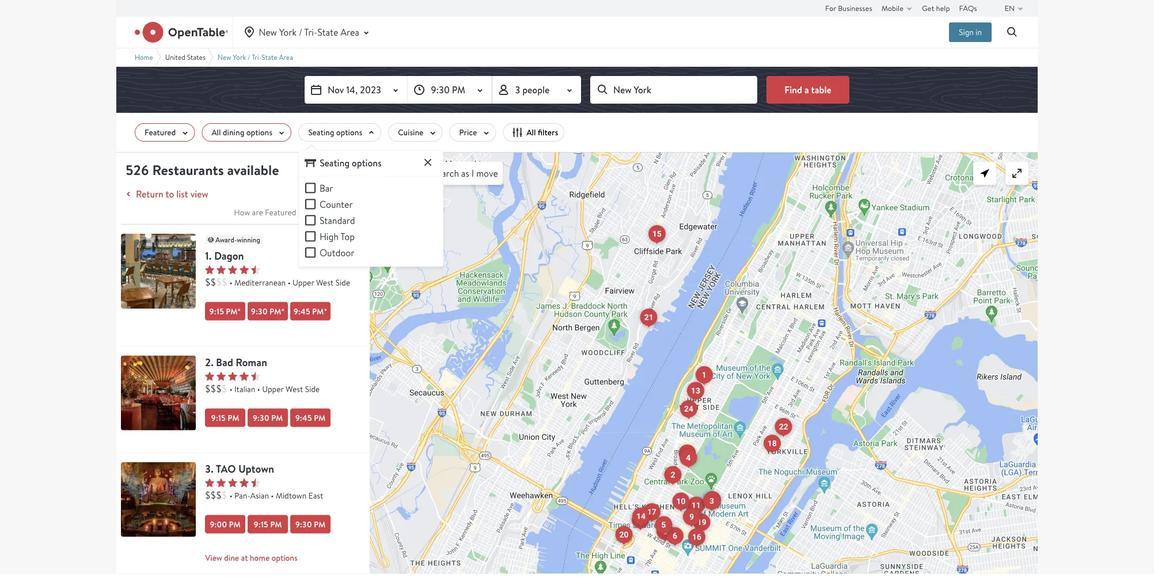 Task type: locate. For each thing, give the bounding box(es) containing it.
$ left italian
[[222, 383, 227, 395]]

featured
[[145, 127, 176, 138], [265, 207, 296, 218]]

1 horizontal spatial 9:15 pm link
[[248, 515, 288, 534]]

1 horizontal spatial side
[[336, 277, 350, 288]]

search as i move
[[432, 167, 498, 179]]

0 vertical spatial $
[[222, 383, 227, 395]]

all inside 'dropdown button'
[[212, 127, 221, 138]]

list
[[176, 188, 188, 200]]

1 vertical spatial 9:15 pm
[[254, 519, 282, 530]]

0 vertical spatial 9:45
[[294, 306, 310, 317]]

options
[[246, 127, 272, 138], [336, 127, 362, 138], [352, 157, 382, 169], [272, 552, 298, 563]]

standard
[[320, 214, 355, 226]]

west inside $$$ $ • italian • upper west side
[[286, 384, 303, 394]]

1 horizontal spatial /
[[299, 26, 302, 38]]

1 vertical spatial 9:15 pm link
[[248, 515, 288, 534]]

/
[[299, 26, 302, 38], [248, 52, 250, 62]]

pm
[[452, 83, 465, 96], [226, 306, 238, 317], [270, 306, 281, 317], [312, 306, 324, 317], [228, 412, 239, 423], [271, 412, 283, 423], [314, 412, 326, 423], [229, 519, 241, 530], [270, 519, 282, 530], [314, 519, 326, 530]]

6 button
[[667, 528, 684, 545]]

*
[[238, 306, 241, 317], [281, 306, 285, 317], [324, 306, 327, 317]]

a photo of dagon restaurant image
[[121, 234, 196, 309]]

5 6
[[662, 521, 678, 541]]

0 vertical spatial area
[[341, 26, 359, 38]]

seating options button
[[298, 123, 381, 142]]

york up new york / tri-state area link
[[279, 26, 297, 38]]

faqs
[[960, 3, 977, 13]]

0 horizontal spatial 9:30 pm link
[[248, 409, 288, 427]]

9:15 down asian
[[254, 519, 268, 530]]

0 vertical spatial 9:30 pm
[[431, 83, 465, 96]]

• right mediterranean
[[288, 277, 291, 288]]

9:30 pm up price
[[431, 83, 465, 96]]

15
[[653, 229, 662, 239]]

0 horizontal spatial 9:30 pm
[[253, 412, 283, 423]]

* left 9:30 pm * at bottom
[[238, 306, 241, 317]]

to
[[166, 188, 174, 200]]

available
[[227, 160, 279, 179]]

0 vertical spatial tri-
[[304, 26, 318, 38]]

1 vertical spatial 9:15
[[211, 412, 226, 423]]

2 vertical spatial 4.5 stars image
[[205, 478, 260, 488]]

find a table
[[785, 83, 832, 96]]

1 horizontal spatial york
[[279, 26, 297, 38]]

9:45 for 9:45 pm *
[[294, 306, 310, 317]]

4.5 stars image down 2. bad roman
[[205, 372, 260, 381]]

1 button
[[696, 366, 713, 384]]

4.5 stars image down "tao"
[[205, 478, 260, 488]]

0 horizontal spatial york
[[233, 52, 246, 62]]

0 vertical spatial upper
[[293, 277, 314, 288]]

2 4.5 stars image from the top
[[205, 372, 260, 381]]

filters
[[538, 127, 558, 138]]

9:30 up cuisine dropdown button
[[431, 83, 450, 96]]

featured right 'are' in the top left of the page
[[265, 207, 296, 218]]

1 $$$ from the top
[[205, 383, 222, 395]]

1 vertical spatial 4.5 stars image
[[205, 372, 260, 381]]

* for 9:45 pm *
[[324, 306, 327, 317]]

1 horizontal spatial 3
[[710, 497, 714, 506]]

opentable logo image
[[135, 22, 228, 43]]

2
[[671, 471, 676, 480]]

new york / tri-state area button
[[243, 17, 373, 48]]

4.5 stars image down dagon
[[205, 265, 260, 274]]

* for 9:15 pm *
[[238, 306, 241, 317]]

24
[[684, 405, 694, 414]]

side up 9:45 pm link
[[305, 384, 320, 394]]

9:30
[[431, 83, 450, 96], [251, 306, 268, 317], [253, 412, 269, 423], [295, 519, 312, 530]]

2 $$$ from the top
[[205, 489, 222, 502]]

search icon image
[[1006, 25, 1020, 39]]

ranked
[[323, 207, 347, 218]]

1 $ from the top
[[222, 383, 227, 395]]

$$$ down 2.
[[205, 383, 222, 395]]

0 vertical spatial featured
[[145, 127, 176, 138]]

0 vertical spatial state
[[318, 26, 338, 38]]

faqs button
[[960, 0, 977, 16]]

price button
[[450, 123, 496, 142]]

21
[[644, 313, 654, 322]]

$$ down 1. dagon
[[216, 276, 227, 288]]

3 right 11
[[710, 497, 714, 506]]

york
[[279, 26, 297, 38], [233, 52, 246, 62]]

area
[[341, 26, 359, 38], [279, 52, 293, 62]]

1 vertical spatial 3
[[710, 497, 714, 506]]

west up 9:45 pm at the left bottom of the page
[[286, 384, 303, 394]]

0 vertical spatial new york / tri-state area
[[259, 26, 359, 38]]

2 $ from the top
[[222, 489, 227, 502]]

1 all from the left
[[212, 127, 221, 138]]

seating down nov
[[308, 127, 334, 138]]

new right states
[[218, 52, 231, 62]]

0 horizontal spatial /
[[248, 52, 250, 62]]

cuisine button
[[388, 123, 443, 142]]

0 vertical spatial new
[[259, 26, 277, 38]]

3 people
[[515, 84, 550, 96]]

$$$ down 3.
[[205, 489, 222, 502]]

upper up 9:45 pm *
[[293, 277, 314, 288]]

11
[[692, 501, 701, 511]]

9:30 pm link down east
[[290, 515, 331, 534]]

7
[[710, 496, 715, 505]]

4.5 stars image
[[205, 265, 260, 274], [205, 372, 260, 381], [205, 478, 260, 488]]

dining
[[223, 127, 245, 138]]

are
[[252, 207, 263, 218]]

9:30 pm down east
[[295, 519, 326, 530]]

new up new york / tri-state area link
[[259, 26, 277, 38]]

9:30 pm
[[431, 83, 465, 96], [253, 412, 283, 423], [295, 519, 326, 530]]

0 vertical spatial 9:15 pm link
[[205, 409, 245, 427]]

0 vertical spatial west
[[316, 277, 334, 288]]

0 vertical spatial seating
[[308, 127, 334, 138]]

1 vertical spatial $$$
[[205, 489, 222, 502]]

9:15 pm for 9:15 pm link to the top
[[211, 412, 239, 423]]

1 vertical spatial 9:45
[[295, 412, 312, 423]]

16 button
[[688, 529, 706, 547]]

upper for $
[[262, 384, 284, 394]]

1 horizontal spatial tri-
[[304, 26, 318, 38]]

9:15 pm down italian
[[211, 412, 239, 423]]

2 0 from the left
[[376, 152, 382, 164]]

$ left 'pan-'
[[222, 489, 227, 502]]

14
[[637, 512, 646, 522]]

find
[[785, 83, 803, 96]]

1
[[702, 370, 707, 380]]

1 vertical spatial seating
[[320, 157, 350, 169]]

9:45 down $$$ $ • italian • upper west side
[[295, 412, 312, 423]]

all for all dining options
[[212, 127, 221, 138]]

seating
[[308, 127, 334, 138], [320, 157, 350, 169]]

all filters button
[[503, 123, 565, 142]]

options inside button
[[272, 552, 298, 563]]

0 vertical spatial seating options
[[308, 127, 362, 138]]

seating up bar
[[320, 157, 350, 169]]

1 horizontal spatial featured
[[265, 207, 296, 218]]

20
[[620, 530, 629, 540]]

view dine at home options
[[205, 552, 298, 563]]

dagon
[[214, 249, 244, 263]]

0 horizontal spatial featured
[[145, 127, 176, 138]]

0 horizontal spatial new
[[218, 52, 231, 62]]

9:30 down mediterranean
[[251, 306, 268, 317]]

9:15 up "tao"
[[211, 412, 226, 423]]

0 horizontal spatial *
[[238, 306, 241, 317]]

0 horizontal spatial all
[[212, 127, 221, 138]]

pan-
[[234, 490, 250, 501]]

results
[[298, 207, 321, 218]]

3 for 3 people
[[515, 84, 520, 96]]

8
[[663, 527, 668, 537]]

2 vertical spatial 9:30 pm
[[295, 519, 326, 530]]

0 horizontal spatial tri-
[[252, 52, 262, 62]]

0 horizontal spatial state
[[262, 52, 277, 62]]

0 vertical spatial side
[[336, 277, 350, 288]]

seating options down seating options 'dropdown button'
[[320, 157, 382, 169]]

9:15 pm link down italian
[[205, 409, 245, 427]]

top
[[341, 230, 355, 242]]

10
[[677, 497, 686, 506]]

side for $
[[305, 384, 320, 394]]

0 vertical spatial 9:15 pm
[[211, 412, 239, 423]]

view dine at home options button
[[205, 550, 370, 566]]

move
[[476, 167, 498, 179]]

3
[[515, 84, 520, 96], [710, 497, 714, 506]]

featured up 526
[[145, 127, 176, 138]]

0 vertical spatial york
[[279, 26, 297, 38]]

seating options down nov
[[308, 127, 362, 138]]

options right home
[[272, 552, 298, 563]]

mediterranean
[[234, 277, 286, 288]]

• left 'pan-'
[[230, 490, 233, 501]]

0 horizontal spatial 9:15 pm
[[211, 412, 239, 423]]

1 horizontal spatial upper
[[293, 277, 314, 288]]

1 vertical spatial upper
[[262, 384, 284, 394]]

upper right italian
[[262, 384, 284, 394]]

8 button
[[657, 523, 674, 541]]

9:30 down east
[[295, 519, 312, 530]]

1 horizontal spatial west
[[316, 277, 334, 288]]

map region
[[309, 138, 1046, 574]]

19
[[697, 518, 707, 527]]

* down $$ $$ • mediterranean • upper west side
[[324, 306, 327, 317]]

table
[[811, 83, 832, 96]]

23
[[636, 516, 645, 525]]

1 horizontal spatial all
[[527, 127, 536, 138]]

1 horizontal spatial 9:30 pm
[[295, 519, 326, 530]]

1 vertical spatial $
[[222, 489, 227, 502]]

upper inside $$$ $ • italian • upper west side
[[262, 384, 284, 394]]

526
[[126, 160, 149, 179]]

None field
[[591, 76, 758, 104]]

1 vertical spatial 9:30 pm link
[[290, 515, 331, 534]]

high
[[320, 230, 339, 242]]

0 vertical spatial 3
[[515, 84, 520, 96]]

9:15 left 9:30 pm * at bottom
[[209, 306, 224, 317]]

1 vertical spatial side
[[305, 384, 320, 394]]

0 horizontal spatial area
[[279, 52, 293, 62]]

$$ down 1.
[[205, 276, 216, 288]]

9:15 pm down $$$ $ • pan-asian • midtown east
[[254, 519, 282, 530]]

* left 9:45 pm *
[[281, 306, 285, 317]]

2 * from the left
[[281, 306, 285, 317]]

0 horizontal spatial 9:15 pm link
[[205, 409, 245, 427]]

3 4.5 stars image from the top
[[205, 478, 260, 488]]

2. bad roman
[[205, 355, 267, 370]]

side inside $$ $$ • mediterranean • upper west side
[[336, 277, 350, 288]]

all inside button
[[527, 127, 536, 138]]

17
[[647, 508, 657, 517]]

0 horizontal spatial 3
[[515, 84, 520, 96]]

9:30 pm down $$$ $ • italian • upper west side
[[253, 412, 283, 423]]

1 horizontal spatial 9:15 pm
[[254, 519, 282, 530]]

upper
[[293, 277, 314, 288], [262, 384, 284, 394]]

upper inside $$ $$ • mediterranean • upper west side
[[293, 277, 314, 288]]

2 all from the left
[[527, 127, 536, 138]]

as
[[461, 167, 469, 179]]

3 inside button
[[710, 497, 714, 506]]

tri-
[[304, 26, 318, 38], [252, 52, 262, 62]]

0 horizontal spatial upper
[[262, 384, 284, 394]]

1 horizontal spatial area
[[341, 26, 359, 38]]

1 horizontal spatial state
[[318, 26, 338, 38]]

2 horizontal spatial *
[[324, 306, 327, 317]]

west inside $$ $$ • mediterranean • upper west side
[[316, 277, 334, 288]]

22 button
[[775, 418, 793, 436]]

1 horizontal spatial *
[[281, 306, 285, 317]]

find a table button
[[767, 76, 850, 104]]

0 horizontal spatial side
[[305, 384, 320, 394]]

9:15 pm link down $$$ $ • pan-asian • midtown east
[[248, 515, 288, 534]]

seating options inside 'dropdown button'
[[308, 127, 362, 138]]

0 vertical spatial $$$
[[205, 383, 222, 395]]

9:45 right 9:30 pm * at bottom
[[294, 306, 310, 317]]

for businesses
[[826, 3, 873, 13]]

14 button
[[633, 508, 650, 526]]

3 left people
[[515, 84, 520, 96]]

2023
[[360, 84, 381, 96]]

all left dining
[[212, 127, 221, 138]]

0 vertical spatial /
[[299, 26, 302, 38]]

9:30 pm link down $$$ $ • italian • upper west side
[[248, 409, 288, 427]]

1 vertical spatial featured
[[265, 207, 296, 218]]

west down outdoor
[[316, 277, 334, 288]]

1.
[[205, 249, 212, 263]]

upper for $$
[[293, 277, 314, 288]]

0 vertical spatial 4.5 stars image
[[205, 265, 260, 274]]

new york / tri-state area
[[259, 26, 359, 38], [218, 52, 293, 62]]

0 horizontal spatial west
[[286, 384, 303, 394]]

all left filters
[[527, 127, 536, 138]]

3 * from the left
[[324, 306, 327, 317]]

york right states
[[233, 52, 246, 62]]

1 horizontal spatial new
[[259, 26, 277, 38]]

side down outdoor
[[336, 277, 350, 288]]

return to list view
[[136, 188, 208, 200]]

area inside dropdown button
[[341, 26, 359, 38]]

side inside $$$ $ • italian • upper west side
[[305, 384, 320, 394]]

1 vertical spatial /
[[248, 52, 250, 62]]

1 vertical spatial west
[[286, 384, 303, 394]]

1 * from the left
[[238, 306, 241, 317]]

2 horizontal spatial 9:30 pm
[[431, 83, 465, 96]]

how
[[234, 207, 250, 218]]

$$$
[[205, 383, 222, 395], [205, 489, 222, 502]]

•
[[230, 277, 233, 288], [288, 277, 291, 288], [230, 384, 233, 394], [257, 384, 260, 394], [230, 490, 233, 501], [271, 490, 274, 501]]



Task type: describe. For each thing, give the bounding box(es) containing it.
17 button
[[643, 504, 661, 521]]

9:30 down $$$ $ • italian • upper west side
[[253, 412, 269, 423]]

featured button
[[135, 123, 195, 142]]

a photo of tao uptown restaurant image
[[121, 462, 196, 537]]

16
[[692, 533, 702, 542]]

4.5 stars image for tao
[[205, 478, 260, 488]]

award-winning
[[215, 235, 260, 244]]

1 vertical spatial tri-
[[252, 52, 262, 62]]

9:00 pm
[[210, 519, 241, 530]]

options right dining
[[246, 127, 272, 138]]

a
[[805, 83, 809, 96]]

1 vertical spatial new york / tri-state area
[[218, 52, 293, 62]]

$$$ $ • pan-asian • midtown east
[[205, 489, 323, 502]]

1 horizontal spatial 9:30 pm link
[[290, 515, 331, 534]]

all for all filters
[[527, 127, 536, 138]]

bar
[[320, 182, 333, 194]]

united
[[165, 52, 185, 62]]

view
[[205, 552, 222, 563]]

a photo of bad roman restaurant image
[[121, 356, 196, 431]]

midtown
[[276, 490, 307, 501]]

new york / tri-state area inside dropdown button
[[259, 26, 359, 38]]

1 vertical spatial state
[[262, 52, 277, 62]]

new york / tri-state area link
[[218, 52, 293, 62]]

• left italian
[[230, 384, 233, 394]]

0 vertical spatial 9:30 pm link
[[248, 409, 288, 427]]

get help button
[[922, 0, 950, 16]]

1 0 from the left
[[370, 152, 376, 164]]

* for 9:30 pm *
[[281, 306, 285, 317]]

roman
[[236, 355, 267, 370]]

for businesses button
[[826, 0, 873, 16]]

1 vertical spatial seating options
[[320, 157, 382, 169]]

14,
[[346, 84, 358, 96]]

19 button
[[693, 514, 711, 532]]

2 vertical spatial 9:15
[[254, 519, 268, 530]]

12 13
[[683, 386, 701, 459]]

states
[[187, 52, 206, 62]]

9:45 for 9:45 pm
[[295, 412, 312, 423]]

/ inside new york / tri-state area dropdown button
[[299, 26, 302, 38]]

west for $
[[286, 384, 303, 394]]

i
[[472, 167, 474, 179]]

18
[[768, 439, 777, 449]]

mobile
[[882, 3, 904, 13]]

west for $$
[[316, 277, 334, 288]]

• down dagon
[[230, 277, 233, 288]]

sign
[[959, 27, 974, 37]]

$$$ for 3.
[[205, 489, 222, 502]]

winning
[[237, 235, 260, 244]]

1 vertical spatial area
[[279, 52, 293, 62]]

$$$ $ • italian • upper west side
[[205, 383, 320, 395]]

$ for tao
[[222, 489, 227, 502]]

1 vertical spatial 9:30 pm
[[253, 412, 283, 423]]

home link
[[135, 52, 153, 62]]

businesses
[[838, 3, 873, 13]]

italian
[[234, 384, 255, 394]]

asian
[[250, 490, 269, 501]]

4 button
[[680, 450, 697, 467]]

6
[[673, 532, 678, 541]]

3 for 3
[[710, 497, 714, 506]]

21 button
[[640, 309, 658, 327]]

sign in
[[959, 27, 982, 37]]

dine
[[224, 552, 239, 563]]

5
[[662, 521, 666, 530]]

3. tao uptown
[[205, 462, 274, 476]]

home
[[135, 52, 153, 62]]

19 20
[[620, 518, 707, 540]]

new inside dropdown button
[[259, 26, 277, 38]]

$$ $$ • mediterranean • upper west side
[[205, 276, 350, 288]]

4.5 stars image for bad
[[205, 372, 260, 381]]

18 button
[[764, 435, 781, 453]]

24 button
[[680, 401, 698, 419]]

seating inside 'dropdown button'
[[308, 127, 334, 138]]

nov 14, 2023
[[328, 84, 381, 96]]

10 11
[[677, 497, 701, 511]]

• right asian
[[271, 490, 274, 501]]

11 button
[[688, 497, 705, 515]]

how are featured results ranked
[[234, 207, 347, 218]]

get
[[922, 3, 935, 13]]

price
[[459, 127, 477, 138]]

return to list view button
[[122, 187, 208, 201]]

search
[[432, 167, 459, 179]]

help
[[936, 3, 950, 13]]

side for $$
[[336, 277, 350, 288]]

united states
[[165, 52, 206, 62]]

counter
[[320, 198, 353, 210]]

tri- inside dropdown button
[[304, 26, 318, 38]]

1 4.5 stars image from the top
[[205, 265, 260, 274]]

$$$ for 2.
[[205, 383, 222, 395]]

1 vertical spatial york
[[233, 52, 246, 62]]

9:30 pm *
[[251, 306, 285, 317]]

location detection icon image
[[978, 166, 992, 180]]

options down the 14, at top
[[336, 127, 362, 138]]

• right italian
[[257, 384, 260, 394]]

york inside new york / tri-state area dropdown button
[[279, 26, 297, 38]]

2 button
[[665, 467, 682, 484]]

options down seating options 'dropdown button'
[[352, 157, 382, 169]]

people
[[523, 84, 550, 96]]

state inside dropdown button
[[318, 26, 338, 38]]

9:15 pm for the rightmost 9:15 pm link
[[254, 519, 282, 530]]

nov
[[328, 84, 344, 96]]

23 button
[[632, 512, 649, 530]]

2 $$ from the left
[[216, 276, 227, 288]]

1 $$ from the left
[[205, 276, 216, 288]]

22
[[779, 422, 789, 432]]

9:45 pm *
[[294, 306, 327, 317]]

in
[[976, 27, 982, 37]]

$ for bad
[[222, 383, 227, 395]]

1 vertical spatial new
[[218, 52, 231, 62]]

award-
[[215, 235, 237, 244]]

9:15 pm *
[[209, 306, 241, 317]]

nov 14, 2023 button
[[305, 76, 407, 104]]

5 button
[[655, 516, 673, 534]]

9:45 pm
[[295, 412, 326, 423]]

for
[[826, 3, 837, 13]]

9:00
[[210, 519, 227, 530]]

526 restaurants available
[[126, 160, 279, 179]]

all dining options button
[[202, 123, 291, 142]]

10 button
[[673, 493, 690, 511]]

0 vertical spatial 9:15
[[209, 306, 224, 317]]

3.
[[205, 462, 214, 476]]

get help
[[922, 3, 950, 13]]

featured inside dropdown button
[[145, 127, 176, 138]]

9
[[690, 512, 694, 522]]

3 button
[[703, 493, 721, 511]]

Please input a Location, Restaurant or Cuisine field
[[591, 76, 758, 104]]

en button
[[1005, 0, 1028, 16]]



Task type: vqa. For each thing, say whether or not it's contained in the screenshot.
4
yes



